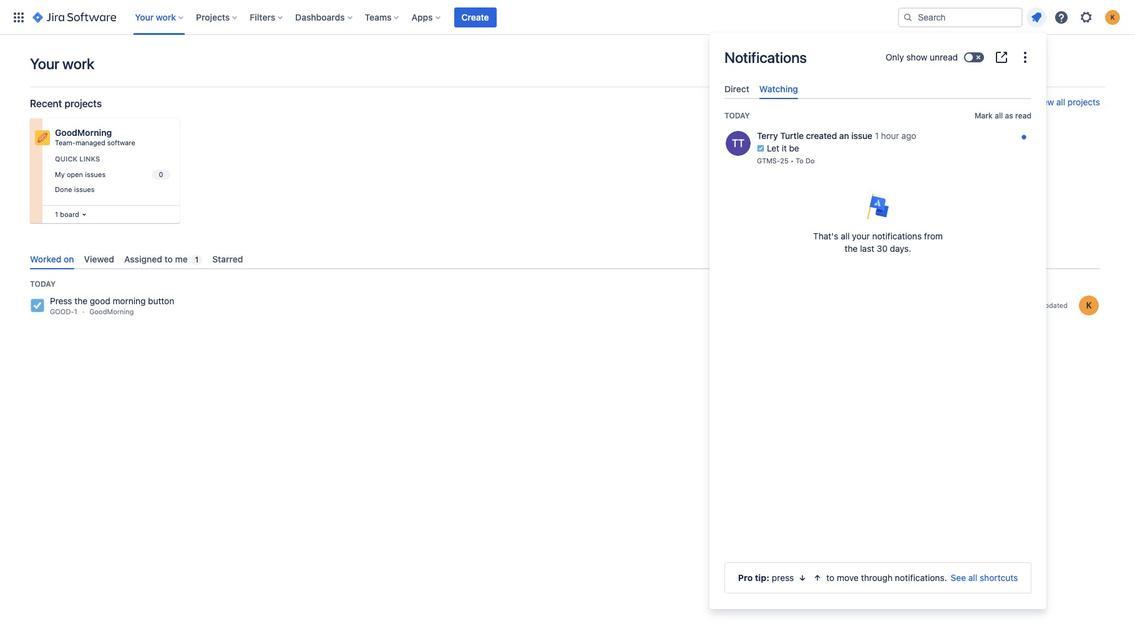 Task type: describe. For each thing, give the bounding box(es) containing it.
assigned
[[124, 254, 162, 265]]

the inside 'press the good morning button good-1 · goodmorning'
[[74, 296, 87, 307]]

see
[[951, 573, 966, 583]]

worked on
[[30, 254, 74, 265]]

help image
[[1054, 10, 1069, 25]]

filters
[[250, 12, 275, 22]]

software
[[107, 139, 135, 147]]

more information about this user image
[[725, 130, 752, 157]]

managed
[[75, 139, 105, 147]]

projects
[[196, 12, 230, 22]]

only
[[886, 52, 904, 62]]

last
[[860, 244, 874, 254]]

view
[[1035, 97, 1054, 107]]

goodmorning inside goodmorning team-managed software
[[55, 127, 112, 138]]

search image
[[903, 12, 913, 22]]

worked
[[30, 254, 61, 265]]

tip:
[[755, 573, 769, 583]]

Search field
[[898, 7, 1023, 27]]

only show unread
[[886, 52, 958, 62]]

all for see
[[968, 573, 977, 583]]

direct
[[725, 84, 749, 94]]

notifications
[[725, 49, 807, 66]]

tab list inside notifications dialog
[[720, 79, 1037, 99]]

good-
[[50, 308, 74, 316]]

settings image
[[1079, 10, 1094, 25]]

updated
[[1040, 302, 1068, 310]]

work inside your work dropdown button
[[156, 12, 176, 22]]

goodmorning team-managed software
[[55, 127, 135, 147]]

on
[[64, 254, 74, 265]]

read
[[1015, 111, 1032, 121]]

arrow up image
[[813, 573, 823, 583]]

board image
[[79, 210, 89, 220]]

1 board button
[[52, 208, 89, 222]]

press the good morning button good-1 · goodmorning
[[50, 296, 174, 316]]

button
[[148, 296, 174, 307]]

open notifications in a new tab image
[[994, 50, 1009, 65]]

my open issues link
[[52, 168, 172, 182]]

assigned to me
[[124, 254, 188, 265]]

1 horizontal spatial projects
[[1068, 97, 1100, 107]]

watching
[[759, 84, 798, 94]]

shortcuts
[[980, 573, 1018, 583]]

your profile and settings image
[[1105, 10, 1120, 25]]

me
[[175, 254, 188, 265]]

arrow down image
[[798, 573, 808, 583]]

notifications image
[[1029, 10, 1044, 25]]

view all projects
[[1035, 97, 1100, 107]]

primary element
[[7, 0, 888, 35]]

board
[[60, 210, 79, 218]]

pro tip: press
[[738, 573, 794, 583]]

through
[[861, 573, 893, 583]]

notifications dialog
[[710, 32, 1047, 610]]

see all shortcuts button
[[951, 572, 1018, 585]]

0 vertical spatial issues
[[85, 170, 106, 178]]

more image
[[1018, 50, 1033, 65]]

show
[[906, 52, 928, 62]]

1 for 1 board
[[55, 210, 58, 218]]

done issues link
[[52, 183, 172, 197]]

0 horizontal spatial your
[[30, 55, 59, 72]]

all for mark
[[995, 111, 1003, 121]]

1 inside 'press the good morning button good-1 · goodmorning'
[[74, 308, 77, 316]]

my open issues
[[55, 170, 106, 178]]

your work inside dropdown button
[[135, 12, 176, 22]]

dashboards button
[[292, 7, 357, 27]]

from
[[924, 231, 943, 242]]

that's all your notifications from the last 30 days.
[[813, 231, 943, 254]]

viewed
[[84, 254, 114, 265]]

1 vertical spatial issues
[[74, 186, 95, 194]]

recent
[[30, 98, 62, 109]]



Task type: locate. For each thing, give the bounding box(es) containing it.
the inside that's all your notifications from the last 30 days.
[[845, 244, 858, 254]]

1 horizontal spatial to
[[826, 573, 835, 583]]

all left the as
[[995, 111, 1003, 121]]

all
[[1056, 97, 1065, 107], [995, 111, 1003, 121], [841, 231, 850, 242], [968, 573, 977, 583]]

unread
[[930, 52, 958, 62]]

quick
[[55, 155, 77, 163]]

teams button
[[361, 7, 404, 27]]

1 vertical spatial your
[[30, 55, 59, 72]]

1
[[55, 210, 58, 218], [195, 255, 199, 265], [74, 308, 77, 316]]

open
[[67, 170, 83, 178]]

work left projects
[[156, 12, 176, 22]]

apps
[[412, 12, 433, 22]]

all right see
[[968, 573, 977, 583]]

projects
[[1068, 97, 1100, 107], [64, 98, 102, 109]]

to right arrow up icon
[[826, 573, 835, 583]]

quick links
[[55, 155, 100, 163]]

0 vertical spatial tab list
[[720, 79, 1037, 99]]

0 vertical spatial 1
[[55, 210, 58, 218]]

good
[[90, 296, 110, 307]]

press
[[772, 573, 794, 583]]

1 horizontal spatial the
[[845, 244, 858, 254]]

today down direct
[[725, 111, 750, 120]]

0 horizontal spatial the
[[74, 296, 87, 307]]

all for view
[[1056, 97, 1065, 107]]

your work button
[[131, 7, 188, 27]]

0 horizontal spatial your work
[[30, 55, 94, 72]]

projects up goodmorning team-managed software
[[64, 98, 102, 109]]

your work left projects
[[135, 12, 176, 22]]

1 vertical spatial to
[[826, 573, 835, 583]]

1 vertical spatial today
[[30, 280, 56, 289]]

recent projects
[[30, 98, 102, 109]]

0 vertical spatial work
[[156, 12, 176, 22]]

0 horizontal spatial to
[[164, 254, 173, 265]]

my
[[55, 170, 65, 178]]

0 vertical spatial today
[[725, 111, 750, 120]]

·
[[82, 308, 84, 316]]

apps button
[[408, 7, 445, 27]]

that's
[[813, 231, 838, 242]]

done issues
[[55, 186, 95, 194]]

filters button
[[246, 7, 288, 27]]

mark
[[975, 111, 993, 121]]

issues down links at top
[[85, 170, 106, 178]]

goodmorning up "managed"
[[55, 127, 112, 138]]

issues down my open issues on the left of the page
[[74, 186, 95, 194]]

today
[[725, 111, 750, 120], [30, 280, 56, 289]]

work up recent projects
[[62, 55, 94, 72]]

mark all as read
[[975, 111, 1032, 121]]

your
[[852, 231, 870, 242]]

2 vertical spatial 1
[[74, 308, 77, 316]]

goodmorning down good
[[89, 308, 134, 316]]

tab list
[[720, 79, 1037, 99], [25, 249, 1105, 270]]

projects button
[[192, 7, 242, 27]]

all for that's
[[841, 231, 850, 242]]

move
[[837, 573, 859, 583]]

view all projects link
[[1035, 97, 1100, 110]]

0 horizontal spatial today
[[30, 280, 56, 289]]

create
[[461, 12, 489, 22]]

press
[[50, 296, 72, 307]]

your work
[[135, 12, 176, 22], [30, 55, 94, 72]]

1 vertical spatial goodmorning
[[89, 308, 134, 316]]

done
[[55, 186, 72, 194]]

0 vertical spatial goodmorning
[[55, 127, 112, 138]]

1 right me
[[195, 255, 199, 265]]

the
[[845, 244, 858, 254], [74, 296, 87, 307]]

to inside tab list
[[164, 254, 173, 265]]

1 horizontal spatial work
[[156, 12, 176, 22]]

1 vertical spatial your work
[[30, 55, 94, 72]]

today inside notifications dialog
[[725, 111, 750, 120]]

1 board
[[55, 210, 79, 218]]

0 vertical spatial to
[[164, 254, 173, 265]]

1 vertical spatial 1
[[195, 255, 199, 265]]

create button
[[454, 7, 496, 27]]

days.
[[890, 244, 911, 254]]

1 vertical spatial work
[[62, 55, 94, 72]]

notifications
[[872, 231, 922, 242]]

your
[[135, 12, 154, 22], [30, 55, 59, 72]]

0 vertical spatial your work
[[135, 12, 176, 22]]

banner
[[0, 0, 1135, 35]]

today up press on the left
[[30, 280, 56, 289]]

links
[[79, 155, 100, 163]]

teams
[[365, 12, 392, 22]]

1 left '·'
[[74, 308, 77, 316]]

1 inside dropdown button
[[55, 210, 58, 218]]

banner containing your work
[[0, 0, 1135, 35]]

goodmorning
[[55, 127, 112, 138], [89, 308, 134, 316]]

0 horizontal spatial work
[[62, 55, 94, 72]]

your inside your work dropdown button
[[135, 12, 154, 22]]

1 for 1
[[195, 255, 199, 265]]

see all shortcuts
[[951, 573, 1018, 583]]

team-
[[55, 139, 75, 147]]

to move through notifications.
[[826, 573, 947, 583]]

tab list containing direct
[[720, 79, 1037, 99]]

pro
[[738, 573, 753, 583]]

starred
[[212, 254, 243, 265]]

jira software image
[[32, 10, 116, 25], [32, 10, 116, 25]]

1 inside tab list
[[195, 255, 199, 265]]

0 horizontal spatial projects
[[64, 98, 102, 109]]

your work up recent projects
[[30, 55, 94, 72]]

1 vertical spatial the
[[74, 296, 87, 307]]

work
[[156, 12, 176, 22], [62, 55, 94, 72]]

1 horizontal spatial your work
[[135, 12, 176, 22]]

morning
[[113, 296, 146, 307]]

to
[[164, 254, 173, 265], [826, 573, 835, 583]]

0 vertical spatial the
[[845, 244, 858, 254]]

issues
[[85, 170, 106, 178], [74, 186, 95, 194]]

30
[[877, 244, 888, 254]]

0 vertical spatial your
[[135, 12, 154, 22]]

2 horizontal spatial 1
[[195, 255, 199, 265]]

1 horizontal spatial today
[[725, 111, 750, 120]]

mark all as read button
[[975, 111, 1032, 121]]

as
[[1005, 111, 1013, 121]]

notifications.
[[895, 573, 947, 583]]

projects right view at the top right
[[1068, 97, 1100, 107]]

all right view at the top right
[[1056, 97, 1065, 107]]

all inside that's all your notifications from the last 30 days.
[[841, 231, 850, 242]]

the up '·'
[[74, 296, 87, 307]]

tab list containing worked on
[[25, 249, 1105, 270]]

all left your
[[841, 231, 850, 242]]

0 horizontal spatial 1
[[55, 210, 58, 218]]

dashboards
[[295, 12, 345, 22]]

the down your
[[845, 244, 858, 254]]

1 horizontal spatial your
[[135, 12, 154, 22]]

to left me
[[164, 254, 173, 265]]

1 horizontal spatial 1
[[74, 308, 77, 316]]

appswitcher icon image
[[11, 10, 26, 25]]

to inside notifications dialog
[[826, 573, 835, 583]]

1 left board
[[55, 210, 58, 218]]

1 vertical spatial tab list
[[25, 249, 1105, 270]]

goodmorning inside 'press the good morning button good-1 · goodmorning'
[[89, 308, 134, 316]]



Task type: vqa. For each thing, say whether or not it's contained in the screenshot.
Active
no



